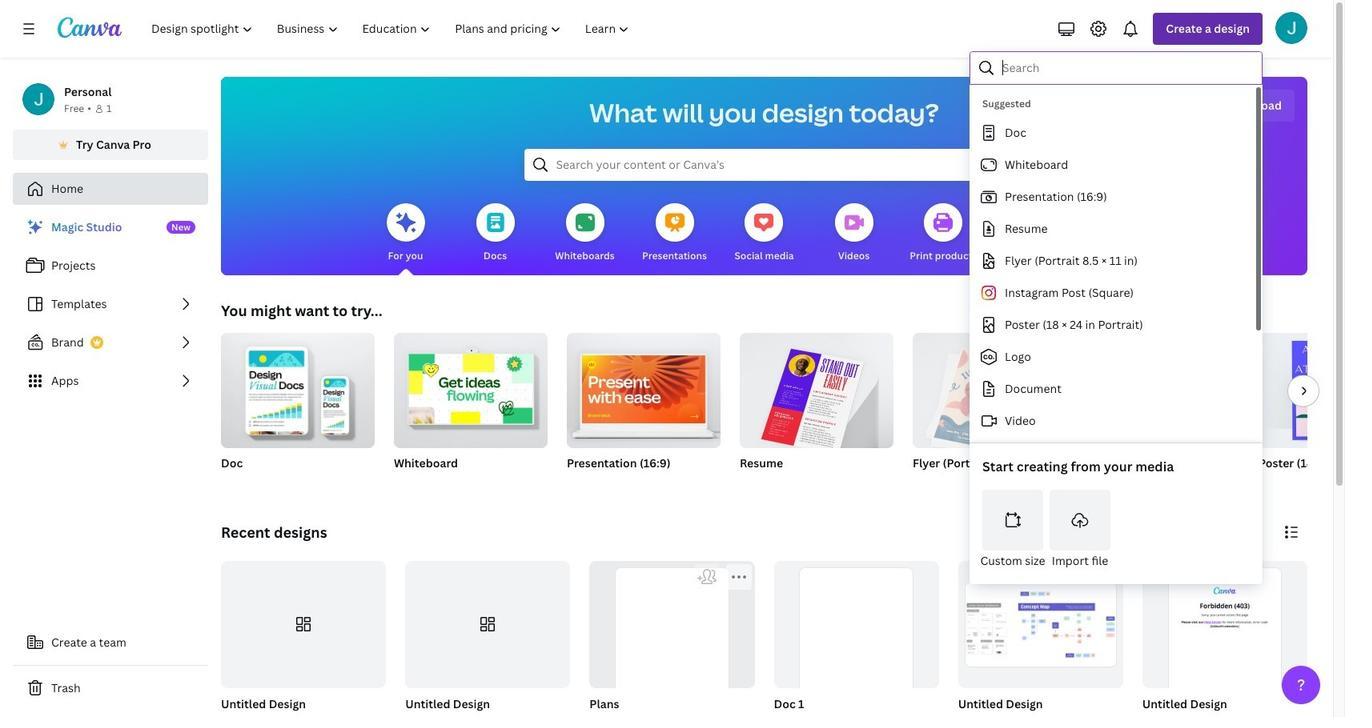 Task type: vqa. For each thing, say whether or not it's contained in the screenshot.
Alphabetical (A-Z) option
no



Task type: describe. For each thing, give the bounding box(es) containing it.
Search search field
[[556, 150, 972, 180]]

john smith image
[[1275, 12, 1307, 44]]

Search search field
[[1002, 53, 1251, 83]]



Task type: locate. For each thing, give the bounding box(es) containing it.
group
[[221, 327, 375, 492], [221, 327, 375, 448], [394, 327, 548, 492], [394, 327, 548, 448], [567, 333, 721, 492], [567, 333, 721, 448], [740, 333, 894, 492], [913, 333, 1066, 492], [1086, 333, 1239, 492], [1259, 333, 1345, 492], [218, 561, 386, 717], [221, 561, 386, 688], [402, 561, 570, 717], [405, 561, 570, 688], [586, 561, 755, 717], [590, 561, 755, 717], [771, 561, 939, 717], [955, 561, 1123, 717], [958, 561, 1123, 688], [1139, 561, 1307, 717], [1142, 561, 1307, 717]]

list
[[13, 211, 208, 397]]

None search field
[[524, 149, 1004, 181]]

top level navigation element
[[141, 13, 643, 45]]



